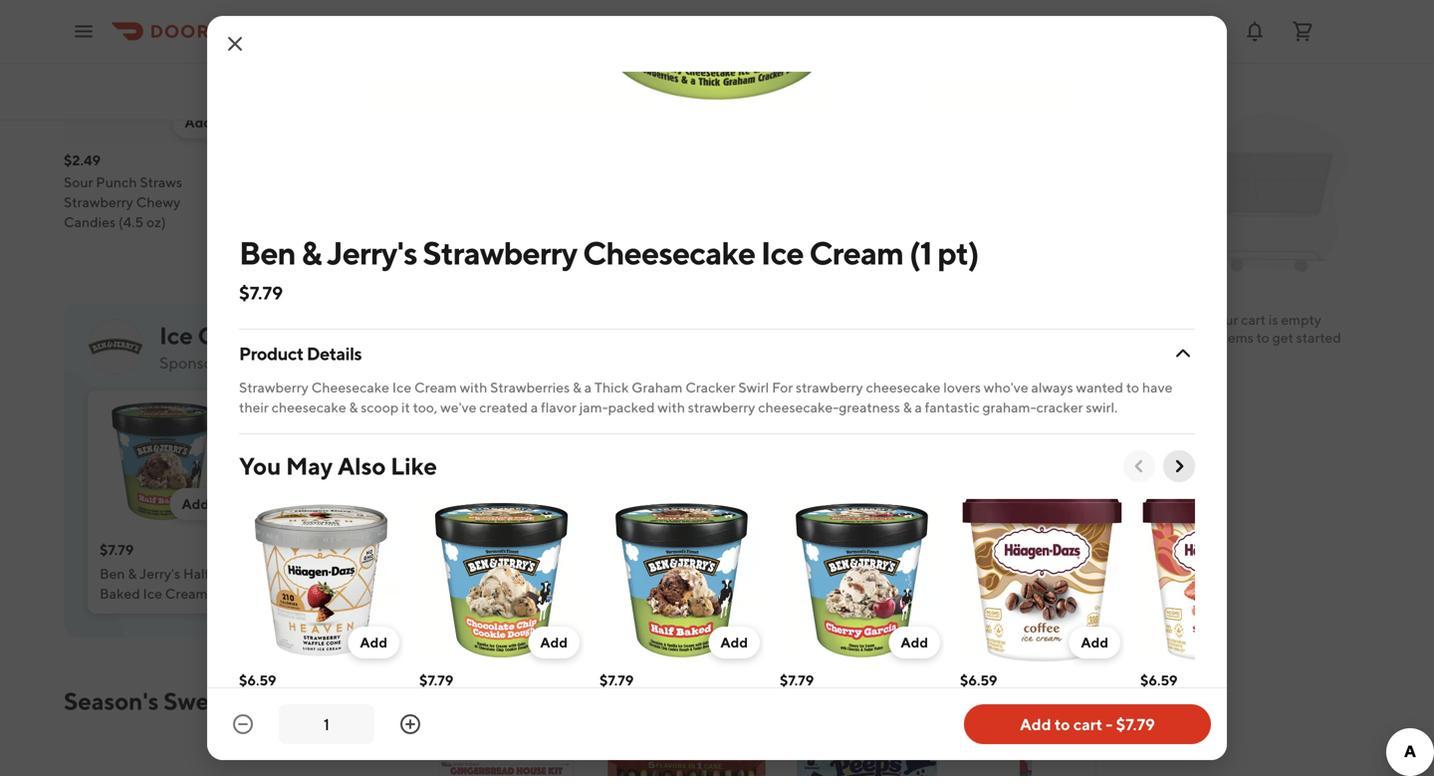 Task type: locate. For each thing, give the bounding box(es) containing it.
pt)
[[938, 234, 979, 271], [100, 605, 118, 622], [430, 605, 449, 622], [654, 605, 672, 622], [985, 605, 1004, 622], [278, 625, 296, 642], [819, 625, 838, 642]]

pt) inside dialog
[[938, 234, 979, 271]]

2 horizontal spatial to
[[1257, 329, 1270, 346]]

decrease quantity by 1 image
[[231, 712, 255, 736]]

hsa/fsa eligible
[[605, 236, 721, 252]]

may
[[286, 452, 333, 480]]

empty retail cart image
[[1172, 100, 1359, 287]]

1 horizontal spatial to
[[1127, 379, 1140, 396]]

with
[[460, 379, 487, 396], [658, 399, 685, 415]]

gelato
[[926, 605, 970, 622]]

& inside $7.79 ben & jerry's strawberry cheesecake ice cream (1 pt)
[[789, 565, 798, 582]]

we've
[[440, 399, 477, 415]]

add
[[185, 114, 212, 131], [1190, 329, 1217, 346], [182, 496, 209, 512], [347, 496, 375, 512], [512, 496, 540, 512], [678, 496, 705, 512], [843, 496, 871, 512], [1009, 496, 1036, 512], [360, 634, 388, 651], [540, 634, 568, 651], [721, 634, 748, 651], [901, 634, 928, 651], [1081, 634, 1109, 651], [1020, 715, 1052, 734]]

ben & jerry's cherry garcia ice cream (1 pt) image
[[780, 498, 944, 662]]

ben up food
[[430, 565, 456, 582]]

add button
[[173, 107, 224, 138], [173, 107, 224, 138], [170, 488, 221, 520], [170, 488, 221, 520], [335, 488, 387, 520], [335, 488, 387, 520], [501, 488, 552, 520], [501, 488, 552, 520], [666, 488, 717, 520], [666, 488, 717, 520], [831, 488, 883, 520], [831, 488, 883, 520], [997, 488, 1048, 520], [997, 488, 1048, 520], [348, 627, 399, 659], [348, 627, 399, 659], [528, 627, 580, 659], [528, 627, 580, 659], [709, 627, 760, 659], [709, 627, 760, 659], [889, 627, 940, 659], [889, 627, 940, 659], [1069, 627, 1121, 659], [1069, 627, 1121, 659]]

cracker
[[686, 379, 736, 396]]

&
[[301, 234, 321, 271], [573, 379, 582, 396], [349, 399, 358, 415], [903, 399, 912, 415], [128, 565, 137, 582], [293, 565, 302, 582], [459, 565, 468, 582], [624, 565, 633, 582], [789, 565, 798, 582]]

jerry's inside $7.79 ben & jerry's half baked ice cream (1 pt)
[[140, 565, 180, 582]]

strawberry up cheesecake-
[[796, 379, 863, 396]]

1 $6.59 from the left
[[239, 672, 276, 688]]

$7.99
[[926, 541, 962, 558]]

ben up chocolate
[[265, 565, 290, 582]]

& inside $7.79 ben & jerry's phish food ice cream (1 pt)
[[459, 565, 468, 582]]

oz)
[[146, 214, 166, 230]]

0 vertical spatial strawberry
[[796, 379, 863, 396]]

1 vertical spatial cheesecake
[[311, 379, 390, 396]]

cream inside ice cream favorites sponsored
[[198, 321, 271, 350]]

to left -
[[1055, 715, 1070, 734]]

brownie
[[265, 605, 318, 622]]

pt) inside $7.79 ben & jerry's phish food ice cream (1 pt)
[[430, 605, 449, 622]]

add for ben & jerry's strawberry cheesecake ice cream (1 pt) image to the bottom
[[843, 496, 871, 512]]

2 horizontal spatial $6.59
[[1141, 672, 1178, 688]]

2 horizontal spatial a
[[915, 399, 922, 415]]

1 vertical spatial cheesecake
[[272, 399, 346, 415]]

$6.59 for haagen-dazs heaven ice cream strawberry waffle cone (14 oz) image
[[239, 672, 276, 688]]

to
[[1257, 329, 1270, 346], [1127, 379, 1140, 396], [1055, 715, 1070, 734]]

packed
[[608, 399, 655, 415]]

ben right the
[[761, 565, 787, 582]]

previous button of carousel image
[[966, 691, 986, 711]]

$7.79 inside $7.79 ben & jerry's the tonight dough ice cream (1 pt)
[[596, 541, 630, 558]]

1 horizontal spatial $6.59
[[960, 672, 998, 688]]

1 horizontal spatial cheesecake
[[866, 379, 941, 396]]

thick
[[595, 379, 629, 396]]

ice inside ice cream favorites sponsored
[[159, 321, 193, 350]]

ice right food
[[466, 585, 485, 602]]

$7.79 inside $7.79 ben & jerry's strawberry cheesecake ice cream (1 pt)
[[761, 541, 795, 558]]

cart left is
[[1241, 311, 1266, 328]]

$6.59 for haagen-dazs coffee ice cream (14 oz) image
[[960, 672, 998, 688]]

to left have
[[1127, 379, 1140, 396]]

details
[[307, 343, 362, 364]]

get
[[1273, 329, 1294, 346]]

cheesecake
[[866, 379, 941, 396], [272, 399, 346, 415]]

ice left gelato
[[842, 605, 861, 622]]

0 vertical spatial with
[[460, 379, 487, 396]]

$6.59
[[239, 672, 276, 688], [960, 672, 998, 688], [1141, 672, 1178, 688]]

ben & jerry's chocolate chip cookie dough ice cream (1 pt) image
[[419, 498, 584, 662]]

notification bell image
[[1243, 19, 1267, 43]]

cream inside $7.79 ben & jerry's phish food ice cream (1 pt)
[[488, 585, 531, 602]]

ice up it
[[392, 379, 412, 396]]

ben for $7.79 ben & jerry's the tonight dough ice cream (1 pt)
[[596, 565, 621, 582]]

ben inside $7.79 ben & jerry's the tonight dough ice cream (1 pt)
[[596, 565, 621, 582]]

ben up "tonight"
[[596, 565, 621, 582]]

your cart is empty add items to get started
[[1190, 311, 1342, 346]]

season's
[[64, 687, 159, 715]]

cream inside $7.79 ben & jerry's the tonight dough ice cream (1 pt)
[[596, 605, 638, 622]]

cream inside $7.79 ben & jerry's chocolate fudge brownie ice cream (1 pt)
[[342, 605, 385, 622]]

strawberry
[[796, 379, 863, 396], [688, 399, 756, 415]]

1 vertical spatial with
[[658, 399, 685, 415]]

ben up baked
[[100, 565, 125, 582]]

strawberry down cracker
[[688, 399, 756, 415]]

$6.59 up decrease quantity by 1 icon
[[239, 672, 276, 688]]

& inside $7.79 ben & jerry's chocolate fudge brownie ice cream (1 pt)
[[293, 565, 302, 582]]

chewy
[[136, 194, 180, 210]]

scoop
[[361, 399, 399, 415]]

your
[[1209, 311, 1239, 328]]

ice down fudge
[[320, 605, 340, 622]]

2 $6.59 from the left
[[960, 672, 998, 688]]

cheesecake inside $7.79 ben & jerry's strawberry cheesecake ice cream (1 pt)
[[761, 605, 839, 622]]

cheesecake down product details
[[272, 399, 346, 415]]

jerry's inside $7.79 ben & jerry's the tonight dough ice cream (1 pt)
[[636, 565, 676, 582]]

add to cart - $7.79
[[1020, 715, 1156, 734]]

ben
[[239, 234, 296, 271], [100, 565, 125, 582], [265, 565, 290, 582], [430, 565, 456, 582], [596, 565, 621, 582], [761, 565, 787, 582]]

jerry's inside $7.79 ben & jerry's strawberry cheesecake ice cream (1 pt)
[[801, 565, 842, 582]]

ben & jerry's half baked ice cream (1 pt) image
[[100, 398, 225, 524], [600, 498, 764, 662]]

0 horizontal spatial cheesecake
[[311, 379, 390, 396]]

pt) inside $7.79 ben & jerry's half baked ice cream (1 pt)
[[100, 605, 118, 622]]

0 horizontal spatial $6.59
[[239, 672, 276, 688]]

ben up ice cream favorites sponsored
[[239, 234, 296, 271]]

ice inside the "strawberry cheesecake ice cream with strawberries & a thick graham cracker swirl for strawberry cheesecake lovers who've always wanted to have their cheesecake & scoop it too, we've created a flavor jam-packed with strawberry cheesecake-greatness & a fantastic graham-cracker swirl."
[[392, 379, 412, 396]]

ice up sponsored
[[159, 321, 193, 350]]

a up jam-
[[585, 379, 592, 396]]

with up "we've"
[[460, 379, 487, 396]]

ben inside $7.79 ben & jerry's phish food ice cream (1 pt)
[[430, 565, 456, 582]]

0 vertical spatial ben & jerry's strawberry cheesecake ice cream (1 pt) image
[[369, 0, 1066, 112]]

ice right baked
[[143, 585, 162, 602]]

next button of carousel image
[[1170, 456, 1189, 476]]

$2.49
[[64, 152, 101, 168]]

0 horizontal spatial to
[[1055, 715, 1070, 734]]

(1
[[909, 234, 932, 271], [211, 585, 221, 602], [534, 585, 544, 602], [641, 605, 651, 622], [972, 605, 983, 622], [265, 625, 275, 642], [807, 625, 817, 642]]

ben for $7.79 ben & jerry's phish food ice cream (1 pt)
[[430, 565, 456, 582]]

strawberry inside the "strawberry cheesecake ice cream with strawberries & a thick graham cracker swirl for strawberry cheesecake lovers who've always wanted to have their cheesecake & scoop it too, we've created a flavor jam-packed with strawberry cheesecake-greatness & a fantastic graham-cracker swirl."
[[239, 379, 309, 396]]

$6.59 up add to cart - $7.79
[[1141, 672, 1178, 688]]

who've
[[984, 379, 1029, 396]]

ice inside $7.79 ben & jerry's chocolate fudge brownie ice cream (1 pt)
[[320, 605, 340, 622]]

with down graham
[[658, 399, 685, 415]]

ben inside $7.79 ben & jerry's chocolate fudge brownie ice cream (1 pt)
[[265, 565, 290, 582]]

0 horizontal spatial strawberry
[[688, 399, 756, 415]]

1 vertical spatial ben & jerry's strawberry cheesecake ice cream (1 pt) image
[[761, 398, 887, 524]]

cheesecake up greatness in the right of the page
[[866, 379, 941, 396]]

a
[[585, 379, 592, 396], [531, 399, 538, 415], [915, 399, 922, 415]]

to left get
[[1257, 329, 1270, 346]]

$7.79 inside $7.79 ben & jerry's chocolate fudge brownie ice cream (1 pt)
[[265, 541, 299, 558]]

ben & jerry's strawberry cheesecake ice cream (1 pt) image
[[369, 0, 1066, 112], [761, 398, 887, 524]]

add for haagen-dazs heaven ice cream strawberry waffle cone (14 oz) image
[[360, 634, 388, 651]]

pt) inside $7.79 ben & jerry's strawberry cheesecake ice cream (1 pt)
[[819, 625, 838, 642]]

chocolate
[[265, 585, 331, 602]]

ben inside $7.79 ben & jerry's half baked ice cream (1 pt)
[[100, 565, 125, 582]]

ben & jerry's strawberry cheesecake ice cream (1 pt) dialog
[[207, 0, 1305, 776]]

a left fantastic
[[915, 399, 922, 415]]

their
[[239, 399, 269, 415]]

add for ben & jerry's chocolate fudge brownie ice cream (1 pt) image
[[347, 496, 375, 512]]

swirl.
[[1086, 399, 1118, 415]]

started
[[1297, 329, 1342, 346]]

tonight
[[596, 585, 644, 602]]

1 vertical spatial to
[[1127, 379, 1140, 396]]

$7.79
[[239, 282, 283, 303], [100, 541, 134, 558], [265, 541, 299, 558], [430, 541, 465, 558], [596, 541, 630, 558], [761, 541, 795, 558], [419, 672, 454, 688], [600, 672, 634, 688], [780, 672, 814, 688], [1116, 715, 1156, 734]]

half
[[183, 565, 210, 582]]

strawberry
[[64, 194, 133, 210], [423, 234, 577, 271], [239, 379, 309, 396], [761, 585, 831, 602]]

jerry's inside $7.79 ben & jerry's phish food ice cream (1 pt)
[[470, 565, 511, 582]]

add for ben & jerry's phish food ice cream (1 pt) "image"
[[512, 496, 540, 512]]

add for haagen-dazs coffee ice cream (14 oz) image
[[1081, 634, 1109, 651]]

-
[[1106, 715, 1113, 734]]

a down strawberries
[[531, 399, 538, 415]]

add for right ben & jerry's half baked ice cream (1 pt) image
[[721, 634, 748, 651]]

1 horizontal spatial cart
[[1241, 311, 1266, 328]]

lay's classic potato chips (8 oz) image
[[424, 0, 589, 142]]

$6.59 up previous button of carousel icon
[[960, 672, 998, 688]]

ben inside $7.79 ben & jerry's strawberry cheesecake ice cream (1 pt)
[[761, 565, 787, 582]]

ice
[[761, 234, 804, 271], [159, 321, 193, 350], [392, 379, 412, 396], [143, 585, 162, 602], [466, 585, 485, 602], [693, 585, 712, 602], [320, 605, 340, 622], [842, 605, 861, 622]]

swirl
[[739, 379, 769, 396]]

1 horizontal spatial cheesecake
[[583, 234, 755, 271]]

1 vertical spatial cart
[[1074, 715, 1103, 734]]

ice cream favorites sponsored
[[159, 321, 377, 372]]

cheesecake
[[583, 234, 755, 271], [311, 379, 390, 396], [761, 605, 839, 622]]

0 vertical spatial to
[[1257, 329, 1270, 346]]

haagen-dazs heaven ice cream strawberry waffle cone (14 oz) image
[[239, 498, 403, 662]]

dough
[[647, 585, 690, 602]]

wanted
[[1076, 379, 1124, 396]]

cream inside $7.79 ben & jerry's half baked ice cream (1 pt)
[[165, 585, 208, 602]]

cart left -
[[1074, 715, 1103, 734]]

2 vertical spatial cheesecake
[[761, 605, 839, 622]]

sour
[[64, 174, 93, 190]]

fritos scoops! corn chips (9.25 oz) image
[[785, 0, 949, 142]]

ben inside ben & jerry's strawberry cheesecake ice cream (1 pt) dialog
[[239, 234, 296, 271]]

is
[[1269, 311, 1279, 328]]

jerry's
[[327, 234, 417, 271], [140, 565, 180, 582], [305, 565, 346, 582], [470, 565, 511, 582], [636, 565, 676, 582], [801, 565, 842, 582]]

strawberry inside $7.79 ben & jerry's strawberry cheesecake ice cream (1 pt)
[[761, 585, 831, 602]]

jerry's for $7.79 ben & jerry's chocolate fudge brownie ice cream (1 pt)
[[305, 565, 346, 582]]

$7.79 ben & jerry's phish food ice cream (1 pt)
[[430, 541, 549, 622]]

add for ben & jerry's half baked ice cream (1 pt) image to the left
[[182, 496, 209, 512]]

2 vertical spatial to
[[1055, 715, 1070, 734]]

jerry's inside $7.79 ben & jerry's chocolate fudge brownie ice cream (1 pt)
[[305, 565, 346, 582]]

$7.79 inside $7.79 ben & jerry's half baked ice cream (1 pt)
[[100, 541, 134, 558]]

0 horizontal spatial cart
[[1074, 715, 1103, 734]]

cream
[[809, 234, 904, 271], [198, 321, 271, 350], [414, 379, 457, 396], [165, 585, 208, 602], [488, 585, 531, 602], [342, 605, 385, 622], [596, 605, 638, 622], [761, 625, 804, 642]]

2 horizontal spatial cheesecake
[[761, 605, 839, 622]]

open menu image
[[72, 19, 96, 43]]

also
[[338, 452, 386, 480]]

ice down the
[[693, 585, 712, 602]]

cart
[[1241, 311, 1266, 328], [1074, 715, 1103, 734]]

0 vertical spatial cart
[[1241, 311, 1266, 328]]

3 $6.59 from the left
[[1141, 672, 1178, 688]]

ben for $7.79 ben & jerry's chocolate fudge brownie ice cream (1 pt)
[[265, 565, 290, 582]]

you may also like
[[239, 452, 437, 480]]



Task type: describe. For each thing, give the bounding box(es) containing it.
add for ben & jerry's chocolate chip cookie dough ice cream (1 pt) 'image'
[[540, 634, 568, 651]]

& inside $7.79 ben & jerry's half baked ice cream (1 pt)
[[128, 565, 137, 582]]

0 horizontal spatial a
[[531, 399, 538, 415]]

strawberry inside $2.49 sour punch straws strawberry chewy candies (4.5 oz)
[[64, 194, 133, 210]]

jam-
[[580, 399, 608, 415]]

product
[[239, 343, 303, 364]]

cheesecake inside the "strawberry cheesecake ice cream with strawberries & a thick graham cracker swirl for strawberry cheesecake lovers who've always wanted to have their cheesecake & scoop it too, we've created a flavor jam-packed with strawberry cheesecake-greatness & a fantastic graham-cracker swirl."
[[311, 379, 390, 396]]

ben & jerry's strawberry cheesecake ice cream (1 pt)
[[239, 234, 979, 271]]

you
[[239, 452, 281, 480]]

cart inside button
[[1074, 715, 1103, 734]]

(1 inside $7.79 ben & jerry's half baked ice cream (1 pt)
[[211, 585, 221, 602]]

jerry's inside dialog
[[327, 234, 417, 271]]

next button of carousel image
[[1006, 691, 1026, 711]]

straws
[[140, 174, 182, 190]]

pt) inside $7.79 ben & jerry's chocolate fudge brownie ice cream (1 pt)
[[278, 625, 296, 642]]

sponsored
[[159, 353, 237, 372]]

jerry's for $7.79 ben & jerry's the tonight dough ice cream (1 pt)
[[636, 565, 676, 582]]

0 horizontal spatial cheesecake
[[272, 399, 346, 415]]

add for talenti caramel cookie crunch gelato (1 pt) image
[[1009, 496, 1036, 512]]

graham
[[632, 379, 683, 396]]

punch
[[96, 174, 137, 190]]

caramel
[[972, 565, 1026, 582]]

add to cart - $7.79 button
[[964, 704, 1211, 744]]

always
[[1032, 379, 1074, 396]]

product details button
[[239, 330, 1195, 378]]

& inside $7.79 ben & jerry's the tonight dough ice cream (1 pt)
[[624, 565, 633, 582]]

1 horizontal spatial a
[[585, 379, 592, 396]]

baked
[[100, 585, 140, 602]]

talenti
[[926, 565, 969, 582]]

cream inside $7.79 ben & jerry's strawberry cheesecake ice cream (1 pt)
[[761, 625, 804, 642]]

strawberry cheesecake ice cream with strawberries & a thick graham cracker swirl for strawberry cheesecake lovers who've always wanted to have their cheesecake & scoop it too, we've created a flavor jam-packed with strawberry cheesecake-greatness & a fantastic graham-cracker swirl.
[[239, 379, 1173, 415]]

too,
[[413, 399, 438, 415]]

close image
[[223, 32, 247, 56]]

to inside your cart is empty add items to get started
[[1257, 329, 1270, 346]]

fudge
[[334, 585, 375, 602]]

hsa/fsa
[[605, 236, 668, 252]]

phish
[[514, 565, 549, 582]]

$7.79 ben & jerry's half baked ice cream (1 pt)
[[100, 541, 221, 622]]

jerry's for $7.79 ben & jerry's half baked ice cream (1 pt)
[[140, 565, 180, 582]]

$2.49 sour punch straws strawberry chewy candies (4.5 oz)
[[64, 152, 182, 230]]

have
[[1143, 379, 1173, 396]]

to inside the "strawberry cheesecake ice cream with strawberries & a thick graham cracker swirl for strawberry cheesecake lovers who've always wanted to have their cheesecake & scoop it too, we've created a flavor jam-packed with strawberry cheesecake-greatness & a fantastic graham-cracker swirl."
[[1127, 379, 1140, 396]]

season's sweetings link
[[64, 685, 278, 717]]

(1 inside '$7.99 talenti caramel cookie crunch gelato (1 pt)'
[[972, 605, 983, 622]]

it
[[402, 399, 410, 415]]

items
[[1220, 329, 1254, 346]]

fantastic
[[925, 399, 980, 415]]

talenti caramel cookie crunch gelato (1 pt) image
[[926, 398, 1052, 524]]

season's sweetings
[[64, 687, 278, 715]]

0 horizontal spatial with
[[460, 379, 487, 396]]

cookie
[[926, 585, 972, 602]]

ben & jerry's phish food ice cream (1 pt) image
[[430, 398, 556, 524]]

ice inside $7.79 ben & jerry's strawberry cheesecake ice cream (1 pt)
[[842, 605, 861, 622]]

$7.79 inside button
[[1116, 715, 1156, 734]]

greatness
[[839, 399, 901, 415]]

ice right eligible
[[761, 234, 804, 271]]

ice inside $7.79 ben & jerry's phish food ice cream (1 pt)
[[466, 585, 485, 602]]

$7.79 inside $7.79 ben & jerry's phish food ice cream (1 pt)
[[430, 541, 465, 558]]

add for the sour punch straws strawberry chewy candies (4.5 oz) image
[[185, 114, 212, 131]]

cvs health daytime & nighttime cold & flu relief liquid gels (24 ct) image
[[605, 0, 769, 142]]

1 horizontal spatial with
[[658, 399, 685, 415]]

(1 inside $7.79 ben & jerry's phish food ice cream (1 pt)
[[534, 585, 544, 602]]

cart inside your cart is empty add items to get started
[[1241, 311, 1266, 328]]

sweetings
[[163, 687, 278, 715]]

0 vertical spatial cheesecake
[[866, 379, 941, 396]]

ice inside $7.79 ben & jerry's the tonight dough ice cream (1 pt)
[[693, 585, 712, 602]]

(1 inside dialog
[[909, 234, 932, 271]]

pt) inside '$7.99 talenti caramel cookie crunch gelato (1 pt)'
[[985, 605, 1004, 622]]

0 horizontal spatial ben & jerry's half baked ice cream (1 pt) image
[[100, 398, 225, 524]]

$7.99 talenti caramel cookie crunch gelato (1 pt)
[[926, 541, 1026, 622]]

ben & jerry's the tonight dough ice cream (1 pt) image
[[596, 398, 721, 524]]

crunch
[[975, 585, 1022, 602]]

add for ben & jerry's the tonight dough ice cream (1 pt) image
[[678, 496, 705, 512]]

jerry's for $7.79 ben & jerry's phish food ice cream (1 pt)
[[470, 565, 511, 582]]

eligible
[[671, 236, 721, 252]]

strawberries
[[490, 379, 570, 396]]

0 items, open order cart image
[[1291, 19, 1315, 43]]

cream inside the "strawberry cheesecake ice cream with strawberries & a thick graham cracker swirl for strawberry cheesecake lovers who've always wanted to have their cheesecake & scoop it too, we've created a flavor jam-packed with strawberry cheesecake-greatness & a fantastic graham-cracker swirl."
[[414, 379, 457, 396]]

favorites
[[276, 321, 377, 350]]

empty
[[1281, 311, 1322, 328]]

created
[[479, 399, 528, 415]]

$7.79 ben & jerry's strawberry cheesecake ice cream (1 pt)
[[761, 541, 861, 642]]

ben for $7.79 ben & jerry's strawberry cheesecake ice cream (1 pt)
[[761, 565, 787, 582]]

graham-
[[983, 399, 1037, 415]]

haagen-dazs coffee ice cream (14 oz) image
[[960, 498, 1125, 662]]

cheesecake-
[[758, 399, 839, 415]]

1 text field
[[291, 713, 363, 735]]

for
[[772, 379, 793, 396]]

increase quantity by 1 image
[[398, 712, 422, 736]]

(4.5
[[118, 214, 144, 230]]

sour punch straws strawberry chewy candies (4.5 oz) image
[[64, 0, 228, 142]]

(1 inside $7.79 ben & jerry's strawberry cheesecake ice cream (1 pt)
[[807, 625, 817, 642]]

Search CVS search field
[[797, 81, 1012, 103]]

pt) inside $7.79 ben & jerry's the tonight dough ice cream (1 pt)
[[654, 605, 672, 622]]

previous button of carousel image
[[1130, 456, 1150, 476]]

$7.79 ben & jerry's chocolate fudge brownie ice cream (1 pt)
[[265, 541, 385, 642]]

$7.79 ben & jerry's the tonight dough ice cream (1 pt)
[[596, 541, 712, 622]]

add inside button
[[1020, 715, 1052, 734]]

candies
[[64, 214, 116, 230]]

add for ben & jerry's cherry garcia ice cream (1 pt) image
[[901, 634, 928, 651]]

the
[[679, 565, 703, 582]]

1 horizontal spatial ben & jerry's half baked ice cream (1 pt) image
[[600, 498, 764, 662]]

jerry's for $7.79 ben & jerry's strawberry cheesecake ice cream (1 pt)
[[801, 565, 842, 582]]

like
[[391, 452, 437, 480]]

1 horizontal spatial strawberry
[[796, 379, 863, 396]]

lovers
[[944, 379, 981, 396]]

food
[[430, 585, 463, 602]]

add inside your cart is empty add items to get started
[[1190, 329, 1217, 346]]

flavor
[[541, 399, 577, 415]]

(1 inside $7.79 ben & jerry's the tonight dough ice cream (1 pt)
[[641, 605, 651, 622]]

0 vertical spatial cheesecake
[[583, 234, 755, 271]]

(1 inside $7.79 ben & jerry's chocolate fudge brownie ice cream (1 pt)
[[265, 625, 275, 642]]

cracker
[[1037, 399, 1083, 415]]

ice inside $7.79 ben & jerry's half baked ice cream (1 pt)
[[143, 585, 162, 602]]

1 vertical spatial strawberry
[[688, 399, 756, 415]]

to inside button
[[1055, 715, 1070, 734]]

ben & jerry's chocolate fudge brownie ice cream (1 pt) image
[[265, 398, 391, 524]]

coca-cola classic soda bottle (20 oz) image
[[244, 0, 408, 142]]

product details
[[239, 343, 362, 364]]

ben for $7.79 ben & jerry's half baked ice cream (1 pt)
[[100, 565, 125, 582]]



Task type: vqa. For each thing, say whether or not it's contained in the screenshot.


